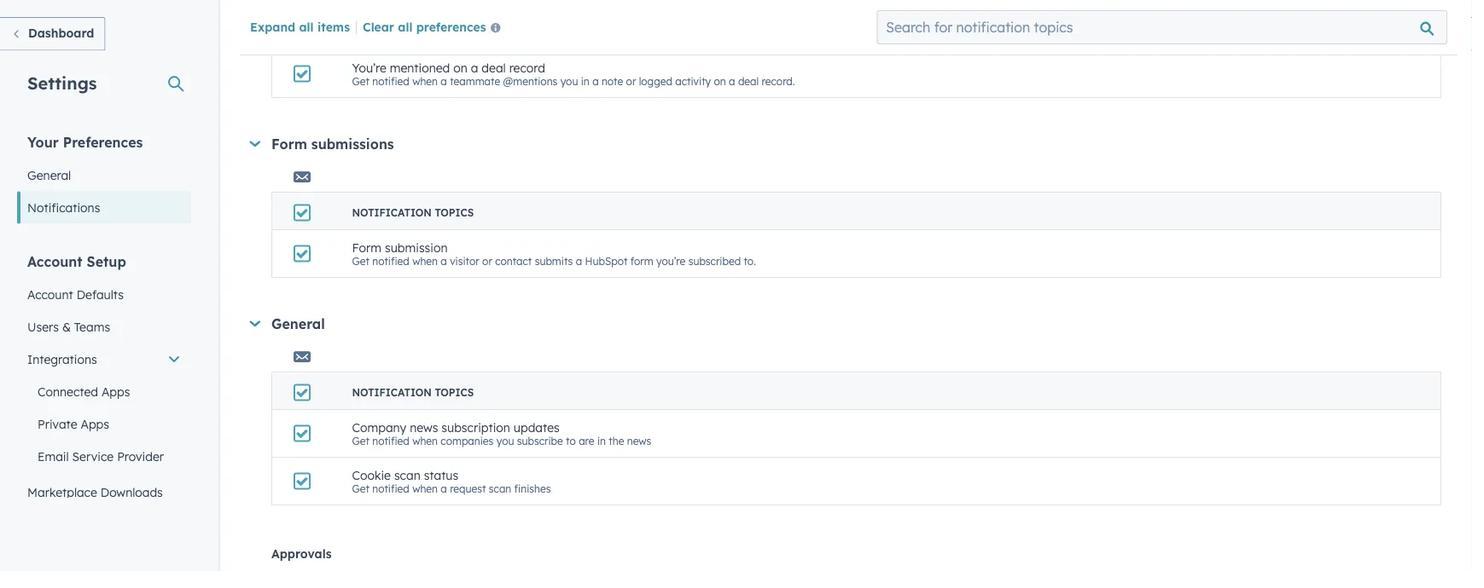Task type: locate. For each thing, give the bounding box(es) containing it.
submissions
[[311, 136, 394, 153]]

to right moves
[[595, 27, 605, 40]]

2 all from the left
[[398, 19, 413, 34]]

3 get from the top
[[352, 255, 369, 268]]

all
[[299, 19, 314, 34], [398, 19, 413, 34]]

0 horizontal spatial form
[[271, 136, 307, 153]]

marketplace downloads
[[27, 485, 163, 500]]

0 vertical spatial in
[[581, 75, 590, 88]]

5 get from the top
[[352, 483, 369, 496]]

1 vertical spatial topics
[[435, 387, 474, 399]]

record
[[509, 60, 545, 75]]

0 vertical spatial you
[[474, 27, 491, 40]]

notification
[[352, 207, 432, 219], [352, 387, 432, 399]]

or
[[517, 27, 527, 40], [626, 75, 636, 88], [482, 255, 492, 268]]

notification topics up submission
[[352, 207, 474, 219]]

general
[[27, 168, 71, 183], [271, 316, 325, 333]]

or right the own
[[517, 27, 527, 40]]

notification topics
[[352, 207, 474, 219], [352, 387, 474, 399]]

update
[[416, 12, 456, 27]]

0 horizontal spatial general
[[27, 168, 71, 183]]

get down company
[[352, 483, 369, 496]]

notified up you're
[[372, 27, 409, 40]]

finishes
[[514, 483, 551, 496]]

provider
[[117, 449, 164, 464]]

1 notification topics from the top
[[352, 207, 474, 219]]

your preferences
[[27, 134, 143, 151]]

form right caret icon
[[271, 136, 307, 153]]

4 when from the top
[[412, 435, 438, 448]]

teammate
[[450, 75, 500, 88]]

0 horizontal spatial in
[[581, 75, 590, 88]]

1 horizontal spatial general
[[271, 316, 325, 333]]

general right caret image
[[271, 316, 325, 333]]

all right clear
[[398, 19, 413, 34]]

or right note
[[626, 75, 636, 88]]

you're
[[656, 255, 686, 268]]

0 horizontal spatial scan
[[394, 468, 420, 483]]

2 horizontal spatial deal
[[738, 75, 759, 88]]

private apps link
[[17, 408, 191, 441]]

you left subscribe
[[496, 435, 514, 448]]

2 notified from the top
[[372, 75, 409, 88]]

you
[[474, 27, 491, 40], [560, 75, 578, 88], [496, 435, 514, 448]]

0 vertical spatial to
[[595, 27, 605, 40]]

0 vertical spatial apps
[[101, 384, 130, 399]]

you for deal stage update
[[474, 27, 491, 40]]

1 vertical spatial account
[[27, 287, 73, 302]]

notification up submission
[[352, 207, 432, 219]]

you left the own
[[474, 27, 491, 40]]

general down your
[[27, 168, 71, 183]]

deal left record
[[482, 60, 506, 75]]

2 notification from the top
[[352, 387, 432, 399]]

notified inside deal stage update get notified when a deal you own or follow moves to a new stage.
[[372, 27, 409, 40]]

1 vertical spatial notification topics
[[352, 387, 474, 399]]

setup
[[87, 253, 126, 270]]

connected apps link
[[17, 376, 191, 408]]

get up cookie
[[352, 435, 369, 448]]

topics
[[435, 207, 474, 219], [435, 387, 474, 399]]

2 account from the top
[[27, 287, 73, 302]]

items
[[317, 19, 350, 34]]

activity
[[675, 75, 711, 88]]

in left note
[[581, 75, 590, 88]]

0 vertical spatial general
[[27, 168, 71, 183]]

0 vertical spatial notification
[[352, 207, 432, 219]]

4 get from the top
[[352, 435, 369, 448]]

downloads
[[100, 485, 163, 500]]

1 vertical spatial or
[[626, 75, 636, 88]]

mentioned
[[390, 60, 450, 75]]

form submissions button
[[249, 136, 1441, 153]]

notifications
[[27, 200, 100, 215]]

account setup
[[27, 253, 126, 270]]

notification topics up company
[[352, 387, 474, 399]]

notified left status on the left of the page
[[372, 483, 409, 496]]

companies
[[441, 435, 494, 448]]

apps inside the connected apps link
[[101, 384, 130, 399]]

account inside "link"
[[27, 287, 73, 302]]

visitor
[[450, 255, 479, 268]]

2 horizontal spatial or
[[626, 75, 636, 88]]

you're mentioned on a deal record get notified when a teammate @mentions you in a note or logged activity on a deal record.
[[352, 60, 795, 88]]

a
[[441, 27, 447, 40], [608, 27, 614, 40], [471, 60, 478, 75], [441, 75, 447, 88], [592, 75, 599, 88], [729, 75, 735, 88], [441, 255, 447, 268], [576, 255, 582, 268], [441, 483, 447, 496]]

contact
[[495, 255, 532, 268]]

form
[[271, 136, 307, 153], [352, 240, 382, 255]]

form inside form submission get notified when a visitor or contact submits a hubspot form you're subscribed to.
[[352, 240, 382, 255]]

on right activity
[[714, 75, 726, 88]]

preferences
[[63, 134, 143, 151]]

account
[[27, 253, 82, 270], [27, 287, 73, 302]]

1 horizontal spatial to
[[595, 27, 605, 40]]

when
[[412, 27, 438, 40], [412, 75, 438, 88], [412, 255, 438, 268], [412, 435, 438, 448], [412, 483, 438, 496]]

1 all from the left
[[299, 19, 314, 34]]

topics up subscription
[[435, 387, 474, 399]]

all for expand
[[299, 19, 314, 34]]

hubspot
[[585, 255, 628, 268]]

3 when from the top
[[412, 255, 438, 268]]

account for account setup
[[27, 253, 82, 270]]

2 get from the top
[[352, 75, 369, 88]]

you inside "company news subscription updates get notified when companies you subscribe to are in the news"
[[496, 435, 514, 448]]

1 horizontal spatial or
[[517, 27, 527, 40]]

3 notified from the top
[[372, 255, 409, 268]]

a down preferences
[[471, 60, 478, 75]]

deal left the own
[[450, 27, 471, 40]]

notified left visitor
[[372, 255, 409, 268]]

4 notified from the top
[[372, 435, 409, 448]]

a left teammate
[[441, 75, 447, 88]]

moves
[[561, 27, 592, 40]]

1 horizontal spatial in
[[597, 435, 606, 448]]

0 horizontal spatial you
[[474, 27, 491, 40]]

form submissions
[[271, 136, 394, 153]]

account defaults link
[[17, 279, 191, 311]]

2 topics from the top
[[435, 387, 474, 399]]

0 horizontal spatial all
[[299, 19, 314, 34]]

expand all items button
[[250, 19, 350, 34]]

1 vertical spatial general
[[271, 316, 325, 333]]

or right visitor
[[482, 255, 492, 268]]

2 vertical spatial you
[[496, 435, 514, 448]]

apps up service
[[81, 417, 109, 432]]

a left 'new'
[[608, 27, 614, 40]]

0 vertical spatial or
[[517, 27, 527, 40]]

caret image
[[249, 321, 260, 327]]

0 horizontal spatial or
[[482, 255, 492, 268]]

subscription
[[442, 420, 510, 435]]

in
[[581, 75, 590, 88], [597, 435, 606, 448]]

a inside cookie scan status get notified when a request scan finishes
[[441, 483, 447, 496]]

apps down integrations button
[[101, 384, 130, 399]]

account setup element
[[17, 252, 191, 572]]

notified up cookie
[[372, 435, 409, 448]]

to
[[595, 27, 605, 40], [566, 435, 576, 448]]

on right mentioned
[[453, 60, 467, 75]]

your preferences element
[[17, 133, 191, 224]]

0 vertical spatial form
[[271, 136, 307, 153]]

you inside deal stage update get notified when a deal you own or follow moves to a new stage.
[[474, 27, 491, 40]]

when inside you're mentioned on a deal record get notified when a teammate @mentions you in a note or logged activity on a deal record.
[[412, 75, 438, 88]]

1 get from the top
[[352, 27, 369, 40]]

1 account from the top
[[27, 253, 82, 270]]

1 vertical spatial form
[[352, 240, 382, 255]]

0 vertical spatial account
[[27, 253, 82, 270]]

notification up company
[[352, 387, 432, 399]]

1 horizontal spatial on
[[714, 75, 726, 88]]

account up users
[[27, 287, 73, 302]]

a left request
[[441, 483, 447, 496]]

news right company
[[410, 420, 438, 435]]

1 vertical spatial notification
[[352, 387, 432, 399]]

0 horizontal spatial deal
[[450, 27, 471, 40]]

in inside you're mentioned on a deal record get notified when a teammate @mentions you in a note or logged activity on a deal record.
[[581, 75, 590, 88]]

deal left record.
[[738, 75, 759, 88]]

apps inside private apps link
[[81, 417, 109, 432]]

2 horizontal spatial you
[[560, 75, 578, 88]]

settings
[[27, 72, 97, 93]]

0 vertical spatial topics
[[435, 207, 474, 219]]

5 notified from the top
[[372, 483, 409, 496]]

to left are
[[566, 435, 576, 448]]

scan left status on the left of the page
[[394, 468, 420, 483]]

apps
[[101, 384, 130, 399], [81, 417, 109, 432]]

in left the
[[597, 435, 606, 448]]

a left note
[[592, 75, 599, 88]]

account defaults
[[27, 287, 124, 302]]

all left items
[[299, 19, 314, 34]]

2 when from the top
[[412, 75, 438, 88]]

scan right request
[[489, 483, 511, 496]]

news right the
[[627, 435, 651, 448]]

email service provider link
[[17, 441, 191, 473]]

topics up visitor
[[435, 207, 474, 219]]

private
[[38, 417, 77, 432]]

all inside button
[[398, 19, 413, 34]]

5 when from the top
[[412, 483, 438, 496]]

2 vertical spatial or
[[482, 255, 492, 268]]

stage.
[[639, 27, 669, 40]]

on
[[453, 60, 467, 75], [714, 75, 726, 88]]

account up "account defaults"
[[27, 253, 82, 270]]

&
[[62, 320, 71, 335]]

connected
[[38, 384, 98, 399]]

get
[[352, 27, 369, 40], [352, 75, 369, 88], [352, 255, 369, 268], [352, 435, 369, 448], [352, 483, 369, 496]]

you right @mentions
[[560, 75, 578, 88]]

get inside form submission get notified when a visitor or contact submits a hubspot form you're subscribed to.
[[352, 255, 369, 268]]

0 vertical spatial notification topics
[[352, 207, 474, 219]]

1 horizontal spatial you
[[496, 435, 514, 448]]

notified down clear
[[372, 75, 409, 88]]

0 horizontal spatial on
[[453, 60, 467, 75]]

a left visitor
[[441, 255, 447, 268]]

when inside deal stage update get notified when a deal you own or follow moves to a new stage.
[[412, 27, 438, 40]]

you're
[[352, 60, 386, 75]]

1 vertical spatial in
[[597, 435, 606, 448]]

cookie scan status get notified when a request scan finishes
[[352, 468, 551, 496]]

news
[[410, 420, 438, 435], [627, 435, 651, 448]]

1 horizontal spatial scan
[[489, 483, 511, 496]]

1 when from the top
[[412, 27, 438, 40]]

1 horizontal spatial form
[[352, 240, 382, 255]]

get right items
[[352, 27, 369, 40]]

0 horizontal spatial to
[[566, 435, 576, 448]]

submission
[[385, 240, 448, 255]]

get left submission
[[352, 255, 369, 268]]

get down clear
[[352, 75, 369, 88]]

deal inside deal stage update get notified when a deal you own or follow moves to a new stage.
[[450, 27, 471, 40]]

1 horizontal spatial all
[[398, 19, 413, 34]]

users & teams link
[[17, 311, 191, 343]]

a right activity
[[729, 75, 735, 88]]

1 vertical spatial to
[[566, 435, 576, 448]]

when inside cookie scan status get notified when a request scan finishes
[[412, 483, 438, 496]]

1 vertical spatial you
[[560, 75, 578, 88]]

scan
[[394, 468, 420, 483], [489, 483, 511, 496]]

1 vertical spatial apps
[[81, 417, 109, 432]]

account for account defaults
[[27, 287, 73, 302]]

1 notified from the top
[[372, 27, 409, 40]]

form left submission
[[352, 240, 382, 255]]



Task type: vqa. For each thing, say whether or not it's contained in the screenshot.
the topmost or
yes



Task type: describe. For each thing, give the bounding box(es) containing it.
get inside "company news subscription updates get notified when companies you subscribe to are in the news"
[[352, 435, 369, 448]]

Search for notification topics search field
[[877, 10, 1447, 44]]

service
[[72, 449, 114, 464]]

or inside form submission get notified when a visitor or contact submits a hubspot form you're subscribed to.
[[482, 255, 492, 268]]

note
[[602, 75, 623, 88]]

get inside you're mentioned on a deal record get notified when a teammate @mentions you in a note or logged activity on a deal record.
[[352, 75, 369, 88]]

apps for private apps
[[81, 417, 109, 432]]

status
[[424, 468, 458, 483]]

2 notification topics from the top
[[352, 387, 474, 399]]

own
[[494, 27, 514, 40]]

to.
[[744, 255, 756, 268]]

form for form submissions
[[271, 136, 307, 153]]

approvals
[[271, 547, 332, 562]]

email
[[38, 449, 69, 464]]

1 horizontal spatial deal
[[482, 60, 506, 75]]

deal
[[352, 12, 378, 27]]

connected apps
[[38, 384, 130, 399]]

marketplace
[[27, 485, 97, 500]]

expand
[[250, 19, 295, 34]]

clear all preferences
[[363, 19, 486, 34]]

dashboard link
[[0, 17, 105, 51]]

subscribe
[[517, 435, 563, 448]]

clear all preferences button
[[363, 18, 507, 38]]

0 horizontal spatial news
[[410, 420, 438, 435]]

record.
[[762, 75, 795, 88]]

request
[[450, 483, 486, 496]]

the
[[609, 435, 624, 448]]

updates
[[514, 420, 560, 435]]

integrations button
[[17, 343, 191, 376]]

notifications link
[[17, 192, 191, 224]]

logged
[[639, 75, 672, 88]]

marketplace downloads link
[[17, 477, 191, 509]]

apps for connected apps
[[101, 384, 130, 399]]

users & teams
[[27, 320, 110, 335]]

stage
[[381, 12, 413, 27]]

in inside "company news subscription updates get notified when companies you subscribe to are in the news"
[[597, 435, 606, 448]]

general link
[[17, 159, 191, 192]]

@mentions
[[503, 75, 558, 88]]

dashboard
[[28, 26, 94, 41]]

general button
[[249, 316, 1441, 333]]

get inside cookie scan status get notified when a request scan finishes
[[352, 483, 369, 496]]

notified inside you're mentioned on a deal record get notified when a teammate @mentions you in a note or logged activity on a deal record.
[[372, 75, 409, 88]]

notified inside "company news subscription updates get notified when companies you subscribe to are in the news"
[[372, 435, 409, 448]]

1 horizontal spatial news
[[627, 435, 651, 448]]

users
[[27, 320, 59, 335]]

form submission get notified when a visitor or contact submits a hubspot form you're subscribed to.
[[352, 240, 756, 268]]

cookie
[[352, 468, 391, 483]]

get inside deal stage update get notified when a deal you own or follow moves to a new stage.
[[352, 27, 369, 40]]

general inside your preferences element
[[27, 168, 71, 183]]

preferences
[[416, 19, 486, 34]]

1 notification from the top
[[352, 207, 432, 219]]

company
[[352, 420, 406, 435]]

deal stage update get notified when a deal you own or follow moves to a new stage.
[[352, 12, 669, 40]]

a right 'submits'
[[576, 255, 582, 268]]

a up mentioned
[[441, 27, 447, 40]]

defaults
[[77, 287, 124, 302]]

notified inside cookie scan status get notified when a request scan finishes
[[372, 483, 409, 496]]

your
[[27, 134, 59, 151]]

expand all items
[[250, 19, 350, 34]]

new
[[617, 27, 637, 40]]

clear
[[363, 19, 394, 34]]

you inside you're mentioned on a deal record get notified when a teammate @mentions you in a note or logged activity on a deal record.
[[560, 75, 578, 88]]

when inside form submission get notified when a visitor or contact submits a hubspot form you're subscribed to.
[[412, 255, 438, 268]]

subscribed
[[688, 255, 741, 268]]

form
[[630, 255, 653, 268]]

caret image
[[249, 141, 260, 147]]

integrations
[[27, 352, 97, 367]]

when inside "company news subscription updates get notified when companies you subscribe to are in the news"
[[412, 435, 438, 448]]

to inside deal stage update get notified when a deal you own or follow moves to a new stage.
[[595, 27, 605, 40]]

are
[[579, 435, 594, 448]]

1 topics from the top
[[435, 207, 474, 219]]

follow
[[530, 27, 558, 40]]

submits
[[535, 255, 573, 268]]

to inside "company news subscription updates get notified when companies you subscribe to are in the news"
[[566, 435, 576, 448]]

company news subscription updates get notified when companies you subscribe to are in the news
[[352, 420, 651, 448]]

or inside deal stage update get notified when a deal you own or follow moves to a new stage.
[[517, 27, 527, 40]]

or inside you're mentioned on a deal record get notified when a teammate @mentions you in a note or logged activity on a deal record.
[[626, 75, 636, 88]]

email service provider
[[38, 449, 164, 464]]

you for company news subscription updates
[[496, 435, 514, 448]]

all for clear
[[398, 19, 413, 34]]

teams
[[74, 320, 110, 335]]

form for form submission get notified when a visitor or contact submits a hubspot form you're subscribed to.
[[352, 240, 382, 255]]

private apps
[[38, 417, 109, 432]]

notified inside form submission get notified when a visitor or contact submits a hubspot form you're subscribed to.
[[372, 255, 409, 268]]



